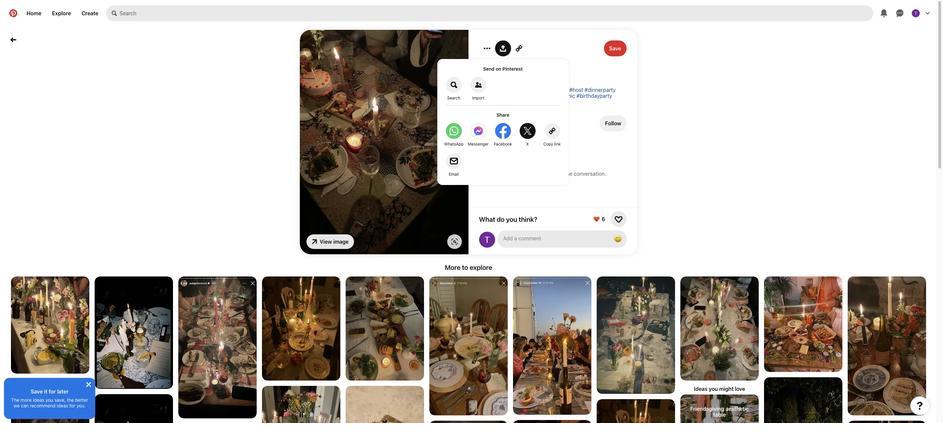 Task type: locate. For each thing, give the bounding box(es) containing it.
friendsgiving aesthetic table
[[690, 406, 749, 418]]

search
[[447, 96, 461, 101]]

cocktail aesthetics summer, cocktail party aesthetics, cocktail party aesthetic image
[[513, 421, 592, 424]]

girls night link
[[479, 71, 627, 82]]

it
[[44, 389, 47, 395]]

share on email image
[[446, 153, 462, 169]]

Search text field
[[120, 5, 873, 21]]

0 horizontal spatial the
[[67, 398, 74, 404]]

you down 'it' at the left bottom
[[46, 398, 53, 404]]

search icon image
[[112, 11, 117, 16]]

share on facebook image
[[495, 123, 511, 139]]

😃 button
[[498, 231, 627, 248], [611, 233, 625, 246]]

the right start
[[565, 171, 572, 177]]

the
[[565, 171, 572, 177], [67, 398, 74, 404]]

night
[[499, 71, 521, 82]]

share
[[497, 112, 510, 118]]

you
[[506, 216, 517, 223], [709, 387, 718, 393], [46, 398, 53, 404]]

recommend
[[30, 404, 55, 409]]

save
[[609, 46, 621, 51], [31, 389, 43, 395]]

you.
[[77, 404, 86, 409]]

table
[[713, 412, 726, 418]]

6
[[602, 217, 605, 223]]

copy
[[544, 142, 553, 147]]

no comments yet! add one to start the conversation.
[[479, 171, 606, 177]]

#dinneridea link
[[541, 99, 569, 105]]

0 vertical spatial this contains an image of: post-dinner details image
[[95, 277, 173, 390]]

save for save it for later the more ideas you save, the better we can recommend ideas for you.
[[31, 389, 43, 395]]

izzy
[[498, 118, 507, 124]]

0 vertical spatial to
[[546, 171, 551, 177]]

save button
[[604, 41, 627, 56], [604, 41, 627, 56]]

1 horizontal spatial save
[[609, 46, 621, 51]]

this contains an image of: image
[[178, 277, 257, 419], [597, 277, 675, 395], [764, 277, 843, 373], [764, 378, 843, 424], [262, 387, 340, 424], [346, 387, 424, 424]]

list
[[0, 277, 937, 424]]

#birthdaypicnic
[[538, 93, 575, 99]]

do
[[497, 216, 505, 223]]

can
[[21, 404, 29, 409]]

2 horizontal spatial you
[[709, 387, 718, 393]]

to right one
[[546, 171, 551, 177]]

the
[[11, 398, 19, 404]]

this contains an image of: dinner party image
[[346, 277, 424, 381], [429, 277, 508, 416]]

#dinnerparty
[[585, 87, 616, 93]]

view image button
[[307, 235, 354, 249]]

create link
[[76, 5, 104, 21]]

1 vertical spatial for
[[69, 404, 75, 409]]

to right more
[[462, 264, 468, 272]]

0 horizontal spatial you
[[46, 398, 53, 404]]

#hosting link
[[479, 87, 500, 93]]

this contains an image of: diner image
[[262, 277, 340, 381], [597, 400, 675, 424]]

send
[[483, 66, 495, 72]]

this contains an image of: post-dinner details image
[[95, 277, 173, 390], [95, 395, 173, 424]]

#dinnerparty link
[[585, 87, 616, 93]]

1 vertical spatial this contains an image of: post-dinner details image
[[95, 395, 173, 424]]

image
[[333, 239, 349, 245]]

#birthdayparty #dinnerpicnic #partyidea #dinneridea
[[479, 93, 612, 105]]

ideas down later
[[57, 404, 68, 409]]

1 vertical spatial this contains an image of: diner image
[[597, 400, 675, 424]]

0 vertical spatial save
[[609, 46, 621, 51]]

1 vertical spatial you
[[709, 387, 718, 393]]

1 horizontal spatial ideas
[[57, 404, 68, 409]]

0 horizontal spatial this contains an image of: dinner party image
[[346, 277, 424, 381]]

you right ideas
[[709, 387, 718, 393]]

#dinnerpicnic
[[479, 99, 512, 105]]

aesthetic
[[726, 406, 749, 412]]

0 vertical spatial you
[[506, 216, 517, 223]]

1 this contains an image of: dinner party image from the left
[[346, 277, 424, 381]]

#hosting
[[479, 87, 500, 93]]

#dinneridea
[[541, 99, 569, 105]]

#birthdayparty
[[577, 93, 612, 99]]

create
[[82, 10, 98, 16]]

2 vertical spatial you
[[46, 398, 53, 404]]

might
[[719, 387, 734, 393]]

ideas
[[694, 387, 708, 393]]

izzy link
[[498, 118, 507, 124]]

girls
[[479, 71, 497, 82]]

on
[[496, 66, 502, 72]]

1 this contains an image of: post-dinner details image from the top
[[95, 277, 173, 390]]

0 vertical spatial the
[[565, 171, 572, 177]]

messenger
[[468, 142, 489, 147]]

to
[[546, 171, 551, 177], [462, 264, 468, 272]]

save for save
[[609, 46, 621, 51]]

start
[[552, 171, 563, 177]]

the right save, at the left
[[67, 398, 74, 404]]

0 horizontal spatial to
[[462, 264, 468, 272]]

0 vertical spatial this contains an image of: diner image
[[262, 277, 340, 381]]

share on messenger image
[[471, 123, 487, 139]]

izzy avatar link image
[[479, 116, 495, 132]]

1 horizontal spatial for
[[69, 404, 75, 409]]

for
[[49, 389, 56, 395], [69, 404, 75, 409]]

what do you think?
[[479, 216, 538, 223]]

0 horizontal spatial this contains an image of: diner image
[[262, 277, 340, 381]]

ideas down 'it' at the left bottom
[[33, 398, 44, 404]]

more to explore
[[445, 264, 492, 272]]

1 horizontal spatial to
[[546, 171, 551, 177]]

0 horizontal spatial for
[[49, 389, 56, 395]]

for right 'it' at the left bottom
[[49, 389, 56, 395]]

1 vertical spatial save
[[31, 389, 43, 395]]

#picnic
[[551, 87, 568, 93]]

link
[[555, 142, 561, 147]]

you inside list
[[709, 387, 718, 393]]

1 horizontal spatial the
[[565, 171, 572, 177]]

click to shop image
[[451, 239, 458, 245]]

1 vertical spatial the
[[67, 398, 74, 404]]

you right do
[[506, 216, 517, 223]]

0 horizontal spatial save
[[31, 389, 43, 395]]

#birthdaypicnic link
[[538, 93, 575, 99]]

this contains an image of: elegant graduation party ideas aesthetic image
[[681, 277, 759, 381]]

1 horizontal spatial you
[[506, 216, 517, 223]]

save it for later the more ideas you save, the better we can recommend ideas for you.
[[11, 389, 88, 409]]

1 horizontal spatial this contains an image of: diner image
[[597, 400, 675, 424]]

save,
[[55, 398, 66, 404]]

save inside save it for later the more ideas you save, the better we can recommend ideas for you.
[[31, 389, 43, 395]]

1 vertical spatial to
[[462, 264, 468, 272]]

for left you.
[[69, 404, 75, 409]]

this contains an image of: 🍸dinner at mine image
[[513, 277, 592, 415]]

ideas
[[33, 398, 44, 404], [57, 404, 68, 409]]

the inside save it for later the more ideas you save, the better we can recommend ideas for you.
[[67, 398, 74, 404]]

#partyidea
[[513, 99, 539, 105]]

1 horizontal spatial this contains an image of: dinner party image
[[429, 277, 508, 416]]

email
[[449, 172, 459, 177]]



Task type: vqa. For each thing, say whether or not it's contained in the screenshot.
Sign up
no



Task type: describe. For each thing, give the bounding box(es) containing it.
we
[[14, 404, 20, 409]]

this contains an image of: aprilinparis1947 image
[[848, 277, 926, 416]]

this contains an image of: 🪞 image
[[11, 277, 89, 375]]

izzy 184 followers
[[498, 118, 526, 129]]

this contains an image of: sydney campbell's amazon page image
[[848, 421, 926, 424]]

Add a comment field
[[504, 236, 606, 242]]

open link icon image
[[312, 239, 317, 245]]

reaction image
[[615, 216, 623, 224]]

followers
[[507, 124, 526, 129]]

😃
[[614, 234, 622, 244]]

what
[[479, 216, 495, 223]]

explore
[[52, 10, 71, 16]]

view image link
[[307, 235, 354, 249]]

this contains an image of: whimsical aesthetic dinner party image
[[429, 421, 508, 424]]

send on pinterest
[[483, 66, 523, 72]]

explore link
[[47, 5, 76, 21]]

#host
[[569, 87, 583, 93]]

0 horizontal spatial ideas
[[33, 398, 44, 404]]

2 this contains an image of: dinner party image from the left
[[429, 277, 508, 416]]

#gardenparty link
[[479, 93, 512, 99]]

tyler black image
[[912, 9, 920, 17]]

#dinnerparty #gardenparty
[[479, 87, 616, 99]]

this contains an image of: @oliverose image
[[11, 380, 89, 424]]

more
[[445, 264, 461, 272]]

0 vertical spatial for
[[49, 389, 56, 395]]

friendsgiving aesthetic table link
[[681, 395, 759, 424]]

blacklashes1000 image
[[479, 232, 495, 248]]

follow button
[[600, 116, 627, 132]]

import
[[472, 96, 485, 101]]

view image
[[320, 239, 349, 245]]

think?
[[519, 216, 538, 223]]

pinterest
[[503, 66, 523, 72]]

copy link
[[544, 142, 561, 147]]

#dinnerpicnic link
[[479, 99, 512, 105]]

#birthdayparty link
[[577, 93, 612, 99]]

more
[[21, 398, 32, 404]]

ideas you might love
[[694, 387, 745, 393]]

list containing ideas you might love
[[0, 277, 937, 424]]

whatsapp
[[444, 142, 464, 147]]

home link
[[21, 5, 47, 21]]

yet!
[[514, 171, 523, 177]]

184
[[498, 124, 506, 129]]

home
[[27, 10, 41, 16]]

better
[[75, 398, 88, 404]]

love
[[735, 387, 745, 393]]

2 this contains an image of: post-dinner details image from the top
[[95, 395, 173, 424]]

add
[[525, 171, 534, 177]]

comments
[[488, 171, 513, 177]]

x
[[526, 142, 529, 147]]

facebook
[[494, 142, 512, 147]]

no
[[479, 171, 486, 177]]

#host link
[[569, 87, 583, 93]]

later
[[57, 389, 69, 395]]

#gardenparty
[[479, 93, 512, 99]]

follow
[[605, 121, 621, 127]]

one
[[536, 171, 545, 177]]

you inside save it for later the more ideas you save, the better we can recommend ideas for you.
[[46, 398, 53, 404]]

friendsgiving
[[690, 406, 724, 412]]

conversation.
[[574, 171, 606, 177]]

view
[[320, 239, 332, 245]]

share on twitter image
[[520, 123, 536, 139]]

explore
[[470, 264, 492, 272]]

girls night
[[479, 71, 521, 82]]



